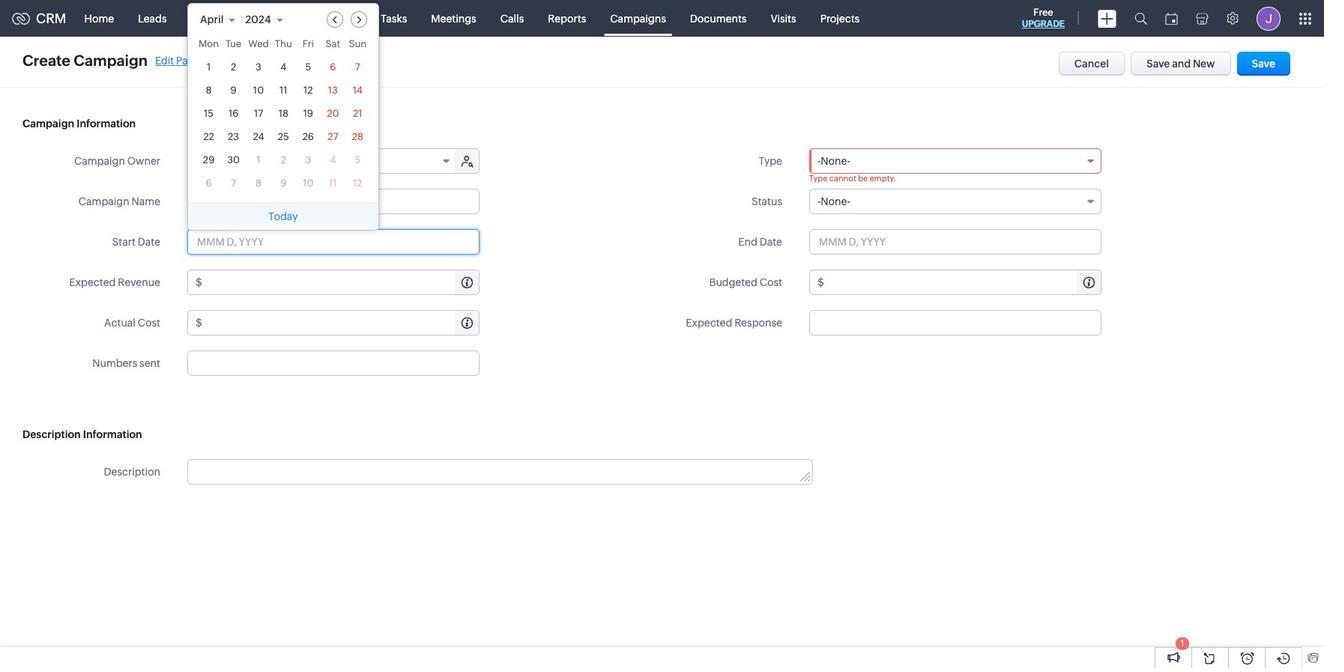 Task type: describe. For each thing, give the bounding box(es) containing it.
fri
[[303, 38, 314, 49]]

26
[[303, 131, 314, 142]]

today button
[[188, 202, 378, 230]]

new
[[1193, 58, 1215, 70]]

contacts link
[[179, 0, 247, 36]]

row containing 1
[[199, 57, 368, 77]]

april
[[200, 13, 224, 25]]

0 horizontal spatial 2
[[231, 61, 236, 73]]

1 horizontal spatial 6
[[330, 61, 336, 73]]

row containing 8
[[199, 80, 368, 100]]

leads
[[138, 12, 167, 24]]

campaign name
[[79, 196, 160, 208]]

create
[[22, 52, 70, 69]]

Simon Jacob field
[[188, 149, 456, 173]]

$ for expected revenue
[[196, 277, 202, 289]]

start date
[[112, 236, 160, 248]]

end date
[[739, 236, 783, 248]]

save for save and new
[[1147, 58, 1170, 70]]

calendar image
[[1166, 12, 1178, 24]]

page
[[176, 54, 201, 66]]

expected revenue
[[69, 277, 160, 289]]

1 vertical spatial 6
[[206, 178, 212, 189]]

budgeted cost
[[709, 277, 783, 289]]

1 horizontal spatial 7
[[355, 61, 360, 73]]

18
[[279, 108, 289, 119]]

type for type
[[759, 155, 783, 167]]

accounts
[[259, 12, 306, 24]]

type cannot be empty.
[[809, 174, 896, 183]]

save button
[[1237, 52, 1291, 76]]

information for description information
[[83, 429, 142, 441]]

15
[[204, 108, 214, 119]]

campaign for campaign name
[[79, 196, 129, 208]]

documents link
[[678, 0, 759, 36]]

accounts link
[[247, 0, 318, 36]]

today link
[[268, 211, 298, 223]]

logo image
[[12, 12, 30, 24]]

save and new
[[1147, 58, 1215, 70]]

cancel button
[[1059, 52, 1125, 76]]

grid inside choose date dialog
[[188, 35, 378, 202]]

and
[[1172, 58, 1191, 70]]

29
[[203, 154, 215, 166]]

campaign for campaign owner
[[74, 155, 125, 167]]

campaign information
[[22, 118, 136, 130]]

campaign owner
[[74, 155, 160, 167]]

owner
[[127, 155, 160, 167]]

0 horizontal spatial 3
[[256, 61, 261, 73]]

0 vertical spatial 11
[[280, 85, 288, 96]]

leads link
[[126, 0, 179, 36]]

free
[[1034, 7, 1054, 18]]

meetings
[[431, 12, 477, 24]]

description information
[[22, 429, 142, 441]]

tue
[[226, 38, 241, 49]]

April field
[[199, 11, 242, 28]]

mon tue wed thu
[[199, 38, 292, 49]]

documents
[[690, 12, 747, 24]]

contacts
[[191, 12, 235, 24]]

free upgrade
[[1022, 7, 1065, 29]]

$ for budgeted cost
[[818, 277, 824, 289]]

jacob
[[229, 155, 258, 167]]

$ for actual cost
[[196, 317, 202, 329]]

crm
[[36, 10, 66, 26]]

visits
[[771, 12, 796, 24]]

deals link
[[318, 0, 369, 36]]

edit page layout link
[[155, 54, 235, 66]]

reports link
[[536, 0, 598, 36]]

be
[[858, 174, 868, 183]]

projects link
[[808, 0, 872, 36]]

profile image
[[1257, 6, 1281, 30]]

numbers sent
[[92, 358, 160, 370]]

24
[[253, 131, 264, 142]]

17
[[254, 108, 263, 119]]

create campaign edit page layout
[[22, 52, 235, 69]]

campaign for campaign information
[[22, 118, 74, 130]]

- for status
[[818, 196, 821, 208]]

2 horizontal spatial 1
[[1181, 639, 1184, 648]]

1 horizontal spatial 5
[[355, 154, 361, 166]]

13
[[328, 85, 338, 96]]

simon jacob
[[196, 155, 258, 167]]

friday column header
[[298, 38, 318, 54]]

-none- for type
[[818, 155, 851, 167]]

search image
[[1135, 12, 1148, 25]]

mon
[[199, 38, 219, 49]]

create menu element
[[1089, 0, 1126, 36]]

campaigns link
[[598, 0, 678, 36]]

budgeted
[[709, 277, 758, 289]]

end
[[739, 236, 758, 248]]

20
[[327, 108, 339, 119]]

tasks link
[[369, 0, 419, 36]]

0 vertical spatial 4
[[281, 61, 287, 73]]



Task type: vqa. For each thing, say whether or not it's contained in the screenshot.


Task type: locate. For each thing, give the bounding box(es) containing it.
0 horizontal spatial save
[[1147, 58, 1170, 70]]

type left cannot
[[809, 174, 828, 183]]

grid
[[188, 35, 378, 202]]

date
[[138, 236, 160, 248], [760, 236, 783, 248]]

0 horizontal spatial 4
[[281, 61, 287, 73]]

1 horizontal spatial 1
[[257, 154, 261, 166]]

1 horizontal spatial type
[[809, 174, 828, 183]]

0 vertical spatial 8
[[206, 85, 212, 96]]

response
[[735, 317, 783, 329]]

4 down thursday column header
[[281, 61, 287, 73]]

actual
[[104, 317, 136, 329]]

calls
[[500, 12, 524, 24]]

30
[[227, 154, 240, 166]]

1 -none- field from the top
[[810, 148, 1102, 174]]

- up type cannot be empty. on the top right
[[818, 155, 821, 167]]

6 down simon
[[206, 178, 212, 189]]

4
[[281, 61, 287, 73], [330, 154, 336, 166]]

description for description
[[104, 466, 160, 478]]

cost right actual
[[138, 317, 160, 329]]

-none- field for status
[[810, 189, 1102, 214]]

1 horizontal spatial 10
[[303, 178, 314, 189]]

None text field
[[810, 310, 1102, 336], [187, 351, 480, 376], [810, 310, 1102, 336], [187, 351, 480, 376]]

2
[[231, 61, 236, 73], [281, 154, 286, 166]]

wed
[[248, 38, 269, 49]]

save for save
[[1252, 58, 1276, 70]]

2024
[[245, 13, 271, 25]]

campaign left name
[[79, 196, 129, 208]]

information
[[77, 118, 136, 130], [83, 429, 142, 441]]

expected for expected revenue
[[69, 277, 116, 289]]

numbers
[[92, 358, 137, 370]]

0 horizontal spatial 5
[[305, 61, 311, 73]]

campaign down create at the left top of page
[[22, 118, 74, 130]]

layout
[[203, 54, 235, 66]]

1 vertical spatial 1
[[257, 154, 261, 166]]

1 vertical spatial description
[[104, 466, 160, 478]]

1 vertical spatial cost
[[138, 317, 160, 329]]

7
[[355, 61, 360, 73], [231, 178, 236, 189]]

2 down the tuesday column header
[[231, 61, 236, 73]]

0 horizontal spatial 12
[[304, 85, 313, 96]]

3 down wednesday column header at the left of page
[[256, 61, 261, 73]]

1 vertical spatial 7
[[231, 178, 236, 189]]

5 down the friday column header
[[305, 61, 311, 73]]

1 vertical spatial 4
[[330, 154, 336, 166]]

0 vertical spatial type
[[759, 155, 783, 167]]

8 down jacob
[[256, 178, 262, 189]]

11 up 18
[[280, 85, 288, 96]]

save inside button
[[1252, 58, 1276, 70]]

25
[[278, 131, 289, 142]]

2 date from the left
[[760, 236, 783, 248]]

cost right the budgeted
[[760, 277, 783, 289]]

4 row from the top
[[199, 103, 368, 124]]

0 horizontal spatial 9
[[231, 85, 237, 96]]

5
[[305, 61, 311, 73], [355, 154, 361, 166]]

campaign down "home" link
[[74, 52, 148, 69]]

0 vertical spatial 10
[[253, 85, 264, 96]]

9 up 16
[[231, 85, 237, 96]]

date right end
[[760, 236, 783, 248]]

1 horizontal spatial 12
[[353, 178, 362, 189]]

visits link
[[759, 0, 808, 36]]

5 row from the top
[[199, 127, 368, 147]]

cancel
[[1075, 58, 1109, 70]]

create menu image
[[1098, 9, 1117, 27]]

11
[[280, 85, 288, 96], [329, 178, 337, 189]]

information for campaign information
[[77, 118, 136, 130]]

0 horizontal spatial date
[[138, 236, 160, 248]]

0 vertical spatial 3
[[256, 61, 261, 73]]

sent
[[139, 358, 160, 370]]

1 vertical spatial expected
[[686, 317, 733, 329]]

1 vertical spatial -none-
[[818, 196, 851, 208]]

1 vertical spatial information
[[83, 429, 142, 441]]

0 horizontal spatial 8
[[206, 85, 212, 96]]

0 horizontal spatial type
[[759, 155, 783, 167]]

0 vertical spatial expected
[[69, 277, 116, 289]]

0 horizontal spatial description
[[22, 429, 81, 441]]

0 horizontal spatial 7
[[231, 178, 236, 189]]

None text field
[[187, 189, 480, 214], [204, 271, 479, 295], [827, 271, 1101, 295], [204, 311, 479, 335], [188, 460, 813, 484], [187, 189, 480, 214], [204, 271, 479, 295], [827, 271, 1101, 295], [204, 311, 479, 335], [188, 460, 813, 484]]

reports
[[548, 12, 586, 24]]

27
[[328, 131, 338, 142]]

3 down '26'
[[305, 154, 311, 166]]

sun
[[349, 38, 367, 49]]

monday column header
[[199, 38, 219, 54]]

-
[[818, 155, 821, 167], [818, 196, 821, 208]]

search element
[[1126, 0, 1157, 37]]

1 vertical spatial none-
[[821, 196, 851, 208]]

3 row from the top
[[199, 80, 368, 100]]

tasks
[[381, 12, 407, 24]]

-none- for status
[[818, 196, 851, 208]]

0 vertical spatial 9
[[231, 85, 237, 96]]

0 vertical spatial 2
[[231, 61, 236, 73]]

10
[[253, 85, 264, 96], [303, 178, 314, 189]]

cost
[[760, 277, 783, 289], [138, 317, 160, 329]]

none- up cannot
[[821, 155, 851, 167]]

0 horizontal spatial 11
[[280, 85, 288, 96]]

1 - from the top
[[818, 155, 821, 167]]

-none- field for type
[[810, 148, 1102, 174]]

calls link
[[489, 0, 536, 36]]

1 save from the left
[[1147, 58, 1170, 70]]

1 horizontal spatial expected
[[686, 317, 733, 329]]

1 horizontal spatial 2
[[281, 154, 286, 166]]

1 vertical spatial type
[[809, 174, 828, 183]]

sunday column header
[[348, 38, 368, 54]]

2 -none- field from the top
[[810, 189, 1102, 214]]

0 vertical spatial 6
[[330, 61, 336, 73]]

today
[[268, 211, 298, 223]]

6 row from the top
[[199, 150, 368, 170]]

14
[[353, 85, 363, 96]]

crm link
[[12, 10, 66, 26]]

row containing 6
[[199, 173, 368, 193]]

7 row from the top
[[199, 173, 368, 193]]

meetings link
[[419, 0, 489, 36]]

2024 field
[[245, 11, 290, 28]]

home link
[[72, 0, 126, 36]]

0 vertical spatial cost
[[760, 277, 783, 289]]

5 down 28
[[355, 154, 361, 166]]

cannot
[[830, 174, 857, 183]]

0 vertical spatial 1
[[207, 61, 211, 73]]

MMM D, YYYY text field
[[187, 229, 480, 255]]

8 up '15' in the left of the page
[[206, 85, 212, 96]]

0 vertical spatial -
[[818, 155, 821, 167]]

1 none- from the top
[[821, 155, 851, 167]]

name
[[132, 196, 160, 208]]

-none- down cannot
[[818, 196, 851, 208]]

6 down saturday column header
[[330, 61, 336, 73]]

thu
[[275, 38, 292, 49]]

save left and
[[1147, 58, 1170, 70]]

-none- up cannot
[[818, 155, 851, 167]]

1 horizontal spatial date
[[760, 236, 783, 248]]

row containing 29
[[199, 150, 368, 170]]

1 horizontal spatial cost
[[760, 277, 783, 289]]

description for description information
[[22, 429, 81, 441]]

1 -none- from the top
[[818, 155, 851, 167]]

expected response
[[686, 317, 783, 329]]

type for type cannot be empty.
[[809, 174, 828, 183]]

empty.
[[870, 174, 896, 183]]

information up campaign owner
[[77, 118, 136, 130]]

2 none- from the top
[[821, 196, 851, 208]]

1 vertical spatial 2
[[281, 154, 286, 166]]

6
[[330, 61, 336, 73], [206, 178, 212, 189]]

campaigns
[[610, 12, 666, 24]]

1 vertical spatial -
[[818, 196, 821, 208]]

simon
[[196, 155, 227, 167]]

upgrade
[[1022, 19, 1065, 29]]

1 horizontal spatial 8
[[256, 178, 262, 189]]

row containing mon
[[199, 38, 368, 54]]

0 vertical spatial -none-
[[818, 155, 851, 167]]

1 vertical spatial -none- field
[[810, 189, 1102, 214]]

19
[[303, 108, 313, 119]]

1 horizontal spatial 3
[[305, 154, 311, 166]]

none- down cannot
[[821, 196, 851, 208]]

0 horizontal spatial 10
[[253, 85, 264, 96]]

0 vertical spatial information
[[77, 118, 136, 130]]

2 save from the left
[[1252, 58, 1276, 70]]

row containing 15
[[199, 103, 368, 124]]

row
[[199, 38, 368, 54], [199, 57, 368, 77], [199, 80, 368, 100], [199, 103, 368, 124], [199, 127, 368, 147], [199, 150, 368, 170], [199, 173, 368, 193]]

0 horizontal spatial 6
[[206, 178, 212, 189]]

21
[[353, 108, 362, 119]]

save down profile element
[[1252, 58, 1276, 70]]

1 vertical spatial 9
[[281, 178, 287, 189]]

1 vertical spatial 10
[[303, 178, 314, 189]]

0 vertical spatial description
[[22, 429, 81, 441]]

deals
[[330, 12, 357, 24]]

date for end date
[[760, 236, 783, 248]]

0 horizontal spatial expected
[[69, 277, 116, 289]]

0 vertical spatial -none- field
[[810, 148, 1102, 174]]

campaign down campaign information
[[74, 155, 125, 167]]

type up status
[[759, 155, 783, 167]]

profile element
[[1248, 0, 1290, 36]]

9
[[231, 85, 237, 96], [281, 178, 287, 189]]

1 row from the top
[[199, 38, 368, 54]]

home
[[84, 12, 114, 24]]

1
[[207, 61, 211, 73], [257, 154, 261, 166], [1181, 639, 1184, 648]]

1 vertical spatial 3
[[305, 154, 311, 166]]

0 vertical spatial 5
[[305, 61, 311, 73]]

cost for budgeted cost
[[760, 277, 783, 289]]

12 up 19
[[304, 85, 313, 96]]

10 up 17
[[253, 85, 264, 96]]

1 vertical spatial 5
[[355, 154, 361, 166]]

7 down the simon jacob
[[231, 178, 236, 189]]

thursday column header
[[273, 38, 294, 54]]

2 down 25
[[281, 154, 286, 166]]

12
[[304, 85, 313, 96], [353, 178, 362, 189]]

0 vertical spatial 7
[[355, 61, 360, 73]]

1 horizontal spatial description
[[104, 466, 160, 478]]

0 vertical spatial 12
[[304, 85, 313, 96]]

23
[[228, 131, 239, 142]]

10 down simon jacob field
[[303, 178, 314, 189]]

1 vertical spatial 11
[[329, 178, 337, 189]]

12 down simon jacob field
[[353, 178, 362, 189]]

grid containing mon
[[188, 35, 378, 202]]

4 down 27
[[330, 154, 336, 166]]

- down type cannot be empty. on the top right
[[818, 196, 821, 208]]

revenue
[[118, 277, 160, 289]]

MMM D, YYYY text field
[[810, 229, 1102, 255]]

projects
[[820, 12, 860, 24]]

wednesday column header
[[248, 38, 269, 54]]

2 - from the top
[[818, 196, 821, 208]]

1 horizontal spatial 11
[[329, 178, 337, 189]]

11 down simon jacob field
[[329, 178, 337, 189]]

expected left revenue at the top
[[69, 277, 116, 289]]

-None- field
[[810, 148, 1102, 174], [810, 189, 1102, 214]]

start
[[112, 236, 136, 248]]

expected down the budgeted
[[686, 317, 733, 329]]

9 up today button at the top of the page
[[281, 178, 287, 189]]

- for type
[[818, 155, 821, 167]]

information down numbers in the left bottom of the page
[[83, 429, 142, 441]]

8
[[206, 85, 212, 96], [256, 178, 262, 189]]

0 vertical spatial none-
[[821, 155, 851, 167]]

1 date from the left
[[138, 236, 160, 248]]

tuesday column header
[[223, 38, 244, 54]]

date for start date
[[138, 236, 160, 248]]

0 horizontal spatial 1
[[207, 61, 211, 73]]

1 horizontal spatial 4
[[330, 154, 336, 166]]

none- for type
[[821, 155, 851, 167]]

choose date dialog
[[187, 3, 379, 231]]

2 row from the top
[[199, 57, 368, 77]]

save and new button
[[1131, 52, 1231, 76]]

28
[[352, 131, 363, 142]]

0 horizontal spatial cost
[[138, 317, 160, 329]]

sat
[[326, 38, 340, 49]]

2 vertical spatial 1
[[1181, 639, 1184, 648]]

save inside button
[[1147, 58, 1170, 70]]

none- for status
[[821, 196, 851, 208]]

1 horizontal spatial 9
[[281, 178, 287, 189]]

1 vertical spatial 8
[[256, 178, 262, 189]]

1 vertical spatial 12
[[353, 178, 362, 189]]

7 down sunday column header
[[355, 61, 360, 73]]

expected for expected response
[[686, 317, 733, 329]]

16
[[229, 108, 239, 119]]

campaign
[[74, 52, 148, 69], [22, 118, 74, 130], [74, 155, 125, 167], [79, 196, 129, 208]]

2 -none- from the top
[[818, 196, 851, 208]]

row containing 22
[[199, 127, 368, 147]]

1 horizontal spatial save
[[1252, 58, 1276, 70]]

actual cost
[[104, 317, 160, 329]]

saturday column header
[[323, 38, 343, 54]]

cost for actual cost
[[138, 317, 160, 329]]

22
[[203, 131, 214, 142]]

date right start
[[138, 236, 160, 248]]

edit
[[155, 54, 174, 66]]



